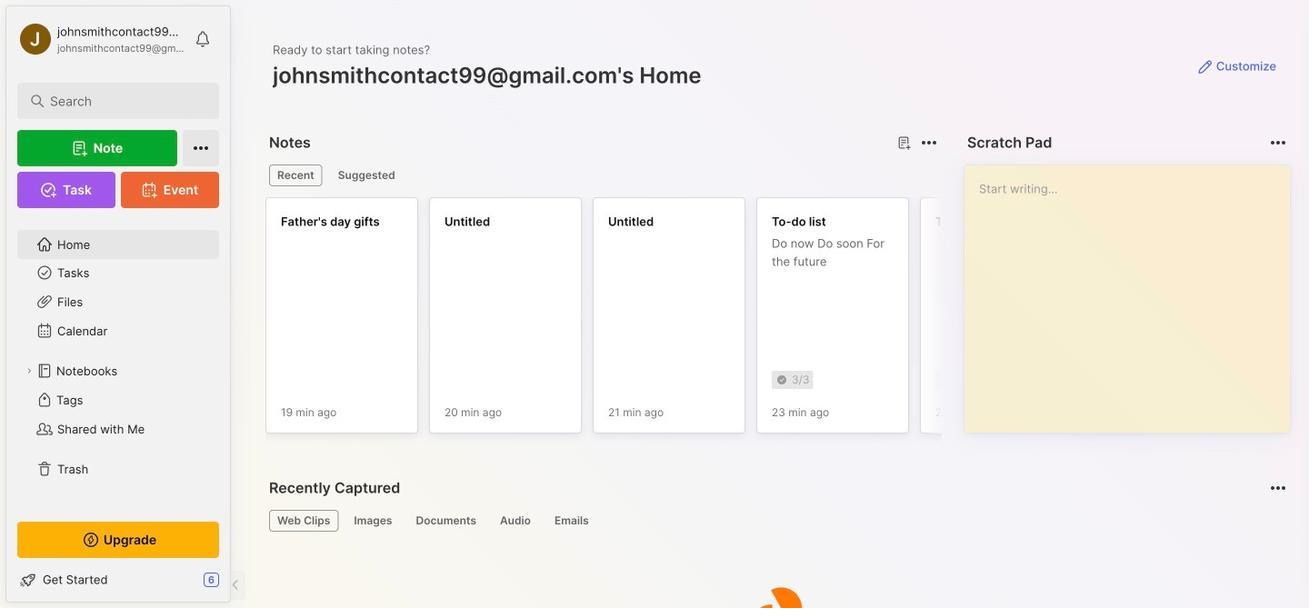 Task type: describe. For each thing, give the bounding box(es) containing it.
none search field inside main element
[[50, 90, 195, 112]]

1 tab list from the top
[[269, 165, 935, 186]]

tree inside main element
[[6, 200, 230, 506]]

Search text field
[[50, 93, 195, 110]]

Help and Learning task checklist field
[[6, 566, 230, 595]]

expand notebooks image
[[24, 366, 35, 376]]



Task type: locate. For each thing, give the bounding box(es) containing it.
tree
[[6, 200, 230, 506]]

main element
[[0, 0, 236, 608]]

1 vertical spatial tab list
[[269, 510, 1284, 532]]

Account field
[[17, 21, 185, 57]]

2 tab list from the top
[[269, 510, 1284, 532]]

0 vertical spatial tab list
[[269, 165, 935, 186]]

tab list
[[269, 165, 935, 186], [269, 510, 1284, 532]]

None search field
[[50, 90, 195, 112]]

click to collapse image
[[230, 575, 243, 597]]

Start writing… text field
[[979, 165, 1289, 418]]

row group
[[266, 197, 1309, 445]]

tab
[[269, 165, 323, 186], [330, 165, 403, 186], [269, 510, 339, 532], [346, 510, 401, 532], [408, 510, 485, 532], [492, 510, 539, 532], [546, 510, 597, 532]]



Task type: vqa. For each thing, say whether or not it's contained in the screenshot.
right More actions field
no



